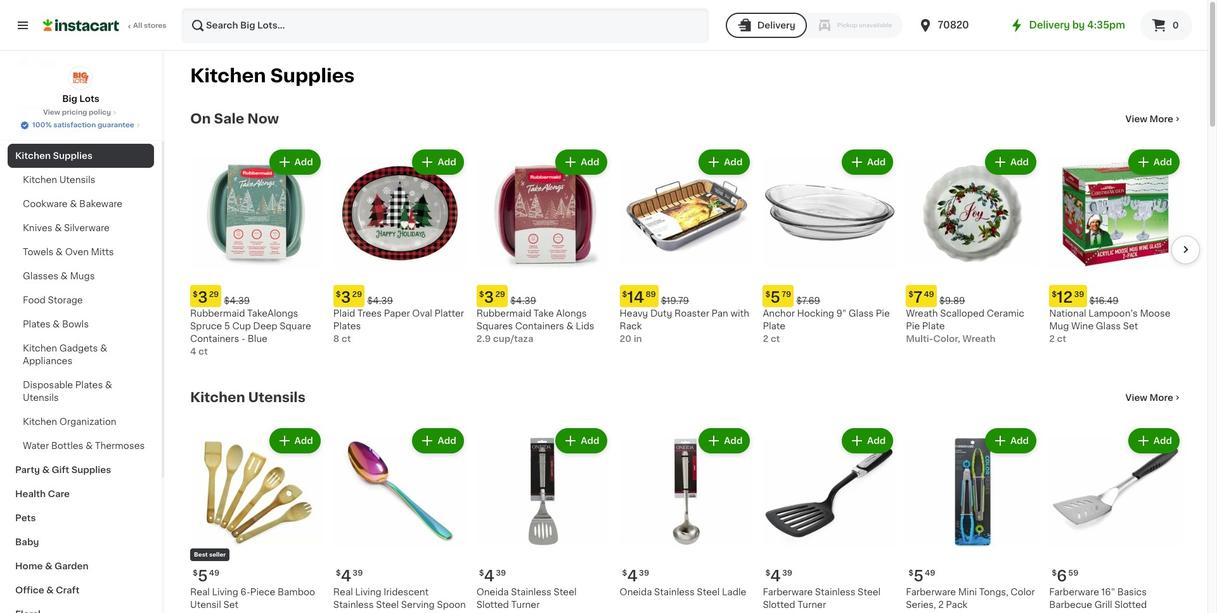 Task type: describe. For each thing, give the bounding box(es) containing it.
14
[[627, 290, 644, 305]]

real for 5
[[190, 588, 210, 597]]

kitchen organization
[[23, 418, 116, 427]]

ct inside national lampoon's moose mug wine glass set 2 ct
[[1057, 335, 1066, 343]]

29 for 3
[[495, 291, 505, 298]]

water bottles & thermoses
[[23, 442, 145, 451]]

1 horizontal spatial kitchen utensils
[[190, 391, 306, 404]]

plaid
[[333, 309, 355, 318]]

$ inside $ 6 59
[[1052, 570, 1057, 577]]

spatula
[[1049, 614, 1083, 614]]

food storage link
[[8, 288, 154, 313]]

& left oven
[[56, 248, 63, 257]]

lampoon's
[[1088, 309, 1138, 318]]

$ 4 39 for real living iridescent stainless steel serving spoon
[[336, 569, 363, 584]]

4 for oneida stainless steel slotted turner
[[484, 569, 495, 584]]

item carousel region for on sale now
[[172, 142, 1200, 370]]

& left gift
[[42, 466, 50, 475]]

3 for plaid trees paper oval platter plates
[[341, 290, 351, 305]]

59
[[1068, 570, 1079, 577]]

5 left 79
[[770, 290, 780, 305]]

add for farberware 16" basics barbecue grill slotted spatula
[[1154, 437, 1172, 446]]

2.9
[[477, 335, 491, 343]]

39 for real living iridescent stainless steel serving spoon
[[353, 570, 363, 577]]

delivery button
[[726, 13, 807, 38]]

& inside "link"
[[55, 224, 62, 233]]

view for 4
[[1126, 394, 1147, 403]]

rack
[[620, 322, 642, 331]]

farberware for 6
[[1049, 588, 1099, 597]]

on sale now link
[[190, 112, 279, 127]]

$19.79
[[661, 297, 689, 305]]

bakeware
[[79, 200, 122, 209]]

in
[[634, 335, 642, 343]]

add button for heavy duty roaster pan with rack
[[700, 151, 749, 174]]

all stores link
[[43, 8, 167, 43]]

1 vertical spatial supplies
[[53, 152, 93, 160]]

turner for farberware
[[798, 601, 826, 610]]

stores
[[144, 22, 167, 29]]

add for real living 6-piece bamboo utensil set
[[295, 437, 313, 446]]

$ inside $ 3 29
[[479, 291, 484, 298]]

alongs
[[556, 309, 587, 318]]

tongs,
[[979, 588, 1008, 597]]

view inside view pricing policy link
[[43, 109, 60, 116]]

stainless inside the real living iridescent stainless steel serving spoon
[[333, 601, 374, 610]]

kitchen utensils link for cookware & bakeware link
[[8, 168, 154, 192]]

office
[[15, 586, 44, 595]]

real living iridescent stainless steel serving spoon
[[333, 588, 466, 610]]

9"
[[836, 309, 846, 318]]

& inside rubbermaid take alongs squares containers & lids 2.9 cup/taza
[[566, 322, 574, 331]]

view pricing policy link
[[43, 108, 119, 118]]

big lots link
[[62, 66, 99, 105]]

oneida for oneida stainless steel slotted turner
[[477, 588, 509, 597]]

0 button
[[1140, 10, 1192, 41]]

$ 5 49 for farberware
[[909, 569, 935, 584]]

guarantee
[[98, 122, 134, 129]]

add for farberware stainless steel slotted turner
[[867, 437, 886, 446]]

oneida for oneida stainless steel ladle
[[620, 588, 652, 597]]

39 inside $ 12 39
[[1074, 291, 1084, 298]]

glass inside anchor hocking 9" glass pie plate 2 ct
[[849, 309, 874, 318]]

slotted for farberware stainless steel slotted turner
[[763, 601, 795, 610]]

spruce
[[190, 322, 222, 331]]

rubbermaid take alongs squares containers & lids 2.9 cup/taza
[[477, 309, 594, 343]]

add for anchor hocking 9" glass pie plate
[[867, 158, 886, 167]]

89
[[646, 291, 656, 298]]

product group containing 6
[[1049, 426, 1182, 614]]

-
[[241, 335, 245, 343]]

iridescent
[[384, 588, 429, 597]]

view more link for 4
[[1126, 392, 1182, 404]]

product group containing 12
[[1049, 147, 1182, 345]]

bamboo
[[278, 588, 315, 597]]

steel inside the real living iridescent stainless steel serving spoon
[[376, 601, 399, 610]]

cookware & bakeware
[[23, 200, 122, 209]]

pie inside anchor hocking 9" glass pie plate 2 ct
[[876, 309, 890, 318]]

cookware & bakeware link
[[8, 192, 154, 216]]

49 for farberware mini tongs, color series, 2 pack
[[925, 570, 935, 577]]

on sale now
[[190, 112, 279, 126]]

add button for real living iridescent stainless steel serving spoon
[[414, 430, 463, 453]]

policy
[[89, 109, 111, 116]]

national
[[1049, 309, 1086, 318]]

product group containing 7
[[906, 147, 1039, 345]]

containers inside the $ 3 29 $4.39 rubbermaid takealongs spruce 5 cup deep square containers - blue 4 ct
[[190, 335, 239, 343]]

100% satisfaction guarantee button
[[20, 118, 142, 131]]

craft
[[56, 586, 79, 595]]

health care
[[15, 490, 70, 499]]

$3.29 original price: $4.39 element for $ 3 29 $4.39 rubbermaid takealongs spruce 5 cup deep square containers - blue 4 ct
[[190, 285, 323, 307]]

$ 3 29
[[479, 290, 505, 305]]

utensil
[[190, 601, 221, 610]]

hocking
[[797, 309, 834, 318]]

& right the home
[[45, 562, 52, 571]]

view more link for $19.79
[[1126, 113, 1182, 126]]

water bottles & thermoses link
[[8, 434, 154, 458]]

organization
[[59, 418, 116, 427]]

more for $19.79
[[1150, 115, 1173, 124]]

office & craft link
[[8, 579, 154, 603]]

3 $4.39 from the left
[[510, 297, 536, 305]]

pan
[[712, 309, 728, 318]]

health care link
[[8, 482, 154, 506]]

storage
[[48, 296, 83, 305]]

series,
[[906, 601, 936, 610]]

kitchen inside kitchen gadgets & appliances
[[23, 344, 57, 353]]

glass inside national lampoon's moose mug wine glass set 2 ct
[[1096, 322, 1121, 331]]

0 horizontal spatial kitchen supplies
[[15, 152, 93, 160]]

$5.79 original price: $7.69 element
[[763, 285, 896, 307]]

$ 4 39 for oneida stainless steel ladle
[[622, 569, 649, 584]]

steel for oneida stainless steel ladle
[[697, 588, 720, 597]]

plates inside plates & bowls link
[[23, 320, 50, 329]]

kitchen supplies link
[[8, 144, 154, 168]]

anchor
[[763, 309, 795, 318]]

now
[[247, 112, 279, 126]]

add button for farberware 16" basics barbecue grill slotted spatula
[[1129, 430, 1178, 453]]

pets link
[[8, 506, 154, 531]]

gift
[[52, 466, 69, 475]]

real living 6-piece bamboo utensil set
[[190, 588, 315, 610]]

3 for rubbermaid takealongs spruce 5 cup deep square containers - blue
[[198, 290, 208, 305]]

farberware mini tongs, color series, 2 pack
[[906, 588, 1035, 610]]

add for national lampoon's moose mug wine glass set
[[1154, 158, 1172, 167]]

add for farberware mini tongs, color series, 2 pack
[[1010, 437, 1029, 446]]

steel for farberware stainless steel slotted turner
[[858, 588, 881, 597]]

add button for farberware mini tongs, color series, 2 pack
[[986, 430, 1035, 453]]

12
[[1057, 290, 1073, 305]]

by
[[1072, 20, 1085, 30]]

add button for rubbermaid takealongs spruce 5 cup deep square containers - blue
[[270, 151, 319, 174]]

food storage
[[23, 296, 83, 305]]

best seller
[[194, 552, 226, 558]]

platter
[[434, 309, 464, 318]]

sale
[[214, 112, 244, 126]]

office & craft
[[15, 586, 79, 595]]

disposable plates & utensils
[[23, 381, 112, 403]]

glasses & mugs link
[[8, 264, 154, 288]]

$4.39 for $ 3 29 $4.39 rubbermaid takealongs spruce 5 cup deep square containers - blue 4 ct
[[224, 297, 250, 305]]

2 inside national lampoon's moose mug wine glass set 2 ct
[[1049, 335, 1055, 343]]

mitts
[[91, 248, 114, 257]]

personal care
[[15, 127, 79, 136]]

knives
[[23, 224, 52, 233]]

duty
[[650, 309, 672, 318]]

pets
[[15, 514, 36, 523]]

oneida stainless steel ladle
[[620, 588, 746, 597]]

$ 3 29 $4.39 rubbermaid takealongs spruce 5 cup deep square containers - blue 4 ct
[[190, 290, 311, 356]]

add button for anchor hocking 9" glass pie plate
[[843, 151, 892, 174]]

product group containing 14
[[620, 147, 753, 345]]

stainless for farberware stainless steel slotted turner
[[815, 588, 855, 597]]

moose
[[1140, 309, 1171, 318]]

kitchen gadgets & appliances
[[23, 344, 107, 366]]

appliances
[[23, 357, 72, 366]]

farberware for 5
[[906, 588, 956, 597]]



Task type: vqa. For each thing, say whether or not it's contained in the screenshot.


Task type: locate. For each thing, give the bounding box(es) containing it.
delivery inside "link"
[[1029, 20, 1070, 30]]

2 horizontal spatial 29
[[495, 291, 505, 298]]

$ inside the $ 3 29 $4.39 plaid trees paper oval platter plates 8 ct
[[336, 291, 341, 298]]

instacart logo image
[[43, 18, 119, 33]]

$3.29 original price: $4.39 element for rubbermaid take alongs squares containers & lids 2.9 cup/taza
[[477, 285, 610, 307]]

1 horizontal spatial $3.29 original price: $4.39 element
[[333, 285, 466, 307]]

1 oneida from the left
[[477, 588, 509, 597]]

49 up series,
[[925, 570, 935, 577]]

add button for national lampoon's moose mug wine glass set
[[1129, 151, 1178, 174]]

mug
[[1049, 322, 1069, 331]]

0 horizontal spatial real
[[190, 588, 210, 597]]

5
[[770, 290, 780, 305], [224, 322, 230, 331], [198, 569, 208, 584], [914, 569, 924, 584]]

3 inside $3.29 original price: $4.39 element
[[484, 290, 494, 305]]

0 horizontal spatial turner
[[511, 601, 540, 610]]

49 inside $ 7 49
[[924, 291, 934, 298]]

1 slotted from the left
[[477, 601, 509, 610]]

2 horizontal spatial farberware
[[1049, 588, 1099, 597]]

home & garden
[[15, 562, 89, 571]]

wine
[[1071, 322, 1094, 331]]

farberware inside farberware mini tongs, color series, 2 pack
[[906, 588, 956, 597]]

bowls
[[62, 320, 89, 329]]

turner inside oneida stainless steel slotted turner
[[511, 601, 540, 610]]

living inside the real living iridescent stainless steel serving spoon
[[355, 588, 381, 597]]

$ inside $ 12 39
[[1052, 291, 1057, 298]]

1 item carousel region from the top
[[172, 142, 1200, 370]]

kitchen supplies up the now
[[190, 67, 355, 85]]

20
[[620, 335, 632, 343]]

$4.39 up 'cup' at the bottom left
[[224, 297, 250, 305]]

big lots
[[62, 94, 99, 103]]

29 inside $ 3 29
[[495, 291, 505, 298]]

glass
[[849, 309, 874, 318], [1096, 322, 1121, 331]]

plate down anchor at bottom
[[763, 322, 785, 331]]

1 vertical spatial kitchen supplies
[[15, 152, 93, 160]]

$3.29 original price: $4.39 element for $ 3 29 $4.39 plaid trees paper oval platter plates 8 ct
[[333, 285, 466, 307]]

& right the gadgets
[[100, 344, 107, 353]]

0 horizontal spatial 29
[[209, 291, 219, 298]]

towels & oven mitts
[[23, 248, 114, 257]]

1 view more from the top
[[1126, 115, 1173, 124]]

3 for 3
[[484, 290, 494, 305]]

2 $4.39 from the left
[[367, 297, 393, 305]]

care for health care
[[48, 490, 70, 499]]

plates down plaid
[[333, 322, 361, 331]]

2 inside farberware mini tongs, color series, 2 pack
[[938, 601, 944, 610]]

& up knives & silverware at top left
[[70, 200, 77, 209]]

add button
[[270, 151, 319, 174], [414, 151, 463, 174], [557, 151, 606, 174], [700, 151, 749, 174], [843, 151, 892, 174], [986, 151, 1035, 174], [1129, 151, 1178, 174], [270, 430, 319, 453], [414, 430, 463, 453], [557, 430, 606, 453], [700, 430, 749, 453], [843, 430, 892, 453], [986, 430, 1035, 453], [1129, 430, 1178, 453]]

add for rubbermaid takealongs spruce 5 cup deep square containers - blue
[[295, 158, 313, 167]]

add for real living iridescent stainless steel serving spoon
[[438, 437, 456, 446]]

add for wreath scalloped ceramic pie plate
[[1010, 158, 1029, 167]]

$ 5 49 for real
[[193, 569, 219, 584]]

roaster
[[674, 309, 709, 318]]

$4.39 inside the $ 3 29 $4.39 rubbermaid takealongs spruce 5 cup deep square containers - blue 4 ct
[[224, 297, 250, 305]]

plates inside the $ 3 29 $4.39 plaid trees paper oval platter plates 8 ct
[[333, 322, 361, 331]]

utensils down disposable
[[23, 394, 59, 403]]

0 horizontal spatial oneida
[[477, 588, 509, 597]]

1 $ 5 49 from the left
[[193, 569, 219, 584]]

70820
[[938, 20, 969, 30]]

2 down mug at the bottom right
[[1049, 335, 1055, 343]]

Search field
[[183, 9, 708, 42]]

glass down lampoon's
[[1096, 322, 1121, 331]]

rubbermaid inside the $ 3 29 $4.39 rubbermaid takealongs spruce 5 cup deep square containers - blue 4 ct
[[190, 309, 245, 318]]

$ 4 39 up oneida stainless steel slotted turner
[[479, 569, 506, 584]]

best
[[194, 552, 208, 558]]

$7.49 original price: $9.89 element
[[906, 285, 1039, 307]]

care down gift
[[48, 490, 70, 499]]

kitchen utensils up "cookware & bakeware"
[[23, 176, 95, 184]]

thermoses
[[95, 442, 145, 451]]

& inside kitchen gadgets & appliances
[[100, 344, 107, 353]]

1 horizontal spatial slotted
[[763, 601, 795, 610]]

utensils down blue
[[248, 391, 306, 404]]

pie right 9"
[[876, 309, 890, 318]]

steel inside farberware stainless steel slotted turner
[[858, 588, 881, 597]]

1 rubbermaid from the left
[[190, 309, 245, 318]]

personal care link
[[8, 120, 154, 144]]

$14.89 original price: $19.79 element
[[620, 285, 753, 307]]

& left bowls
[[53, 320, 60, 329]]

1 horizontal spatial living
[[355, 588, 381, 597]]

2 inside anchor hocking 9" glass pie plate 2 ct
[[763, 335, 768, 343]]

0 horizontal spatial plates
[[23, 320, 50, 329]]

plates inside disposable plates & utensils
[[75, 381, 103, 390]]

0 vertical spatial more
[[1150, 115, 1173, 124]]

1 plate from the left
[[763, 322, 785, 331]]

0 horizontal spatial plate
[[763, 322, 785, 331]]

1 horizontal spatial farberware
[[906, 588, 956, 597]]

$4.39 for $ 3 29 $4.39 plaid trees paper oval platter plates 8 ct
[[367, 297, 393, 305]]

1 horizontal spatial 2
[[938, 601, 944, 610]]

29
[[209, 291, 219, 298], [352, 291, 362, 298], [495, 291, 505, 298]]

49 right 7
[[924, 291, 934, 298]]

1 horizontal spatial delivery
[[1029, 20, 1070, 30]]

1 living from the left
[[212, 588, 238, 597]]

add button for farberware stainless steel slotted turner
[[843, 430, 892, 453]]

more
[[1150, 115, 1173, 124], [1150, 394, 1173, 403]]

serving
[[401, 601, 435, 610]]

1 vertical spatial pie
[[906, 322, 920, 331]]

1 horizontal spatial wreath
[[963, 335, 996, 343]]

0 horizontal spatial 2
[[763, 335, 768, 343]]

$ 5 49 up series,
[[909, 569, 935, 584]]

2 turner from the left
[[798, 601, 826, 610]]

29 inside the $ 3 29 $4.39 plaid trees paper oval platter plates 8 ct
[[352, 291, 362, 298]]

0 horizontal spatial $4.39
[[224, 297, 250, 305]]

delivery for delivery
[[757, 21, 795, 30]]

kitchen utensils link down -
[[190, 390, 306, 406]]

view more for 4
[[1126, 394, 1173, 403]]

2 $ 4 39 from the left
[[479, 569, 506, 584]]

glass right 9"
[[849, 309, 874, 318]]

3 up squares
[[484, 290, 494, 305]]

0 vertical spatial kitchen utensils link
[[8, 168, 154, 192]]

care down pricing at the top left
[[57, 127, 79, 136]]

care for personal care
[[57, 127, 79, 136]]

2 view more link from the top
[[1126, 392, 1182, 404]]

lists
[[35, 58, 57, 67]]

$4.39 up take
[[510, 297, 536, 305]]

add for rubbermaid take alongs squares containers & lids
[[581, 158, 599, 167]]

farberware stainless steel slotted turner
[[763, 588, 881, 610]]

big lots logo image
[[69, 66, 93, 90]]

1 more from the top
[[1150, 115, 1173, 124]]

$12.39 original price: $16.49 element
[[1049, 285, 1182, 307]]

2 plate from the left
[[922, 322, 945, 331]]

2 slotted from the left
[[763, 601, 795, 610]]

add button for plaid trees paper oval platter plates
[[414, 151, 463, 174]]

& left craft
[[46, 586, 54, 595]]

0 horizontal spatial $3.29 original price: $4.39 element
[[190, 285, 323, 307]]

add for heavy duty roaster pan with rack
[[724, 158, 743, 167]]

$ 4 39 for farberware stainless steel slotted turner
[[765, 569, 792, 584]]

1 vertical spatial more
[[1150, 394, 1173, 403]]

$7.69
[[796, 297, 820, 305]]

plates down the kitchen gadgets & appliances 'link'
[[75, 381, 103, 390]]

0 horizontal spatial wreath
[[906, 309, 938, 318]]

item carousel region for kitchen utensils
[[172, 421, 1200, 614]]

$ inside $ 14 89 $19.79 heavy duty roaster pan with rack 20 in
[[622, 291, 627, 298]]

39 for oneida stainless steel ladle
[[639, 570, 649, 577]]

add button for real living 6-piece bamboo utensil set
[[270, 430, 319, 453]]

1 horizontal spatial $4.39
[[367, 297, 393, 305]]

1 horizontal spatial set
[[1123, 322, 1138, 331]]

wreath down $ 7 49
[[906, 309, 938, 318]]

29 up squares
[[495, 291, 505, 298]]

0 vertical spatial item carousel region
[[172, 142, 1200, 370]]

0 horizontal spatial 3
[[198, 290, 208, 305]]

1 horizontal spatial $ 5 49
[[909, 569, 935, 584]]

kitchen utensils link for 4's view more link
[[190, 390, 306, 406]]

1 $ 4 39 from the left
[[336, 569, 363, 584]]

pack
[[946, 601, 968, 610]]

lids
[[576, 322, 594, 331]]

$ 4 39 up the real living iridescent stainless steel serving spoon
[[336, 569, 363, 584]]

service type group
[[726, 13, 902, 38]]

heavy
[[620, 309, 648, 318]]

stainless inside oneida stainless steel slotted turner
[[511, 588, 551, 597]]

0 horizontal spatial pie
[[876, 309, 890, 318]]

1 horizontal spatial pie
[[906, 322, 920, 331]]

4 for real living iridescent stainless steel serving spoon
[[341, 569, 351, 584]]

0 vertical spatial wreath
[[906, 309, 938, 318]]

ct down mug at the bottom right
[[1057, 335, 1066, 343]]

4 up oneida stainless steel slotted turner
[[484, 569, 495, 584]]

$ 5 49 down best seller
[[193, 569, 219, 584]]

0 horizontal spatial slotted
[[477, 601, 509, 610]]

farberware right the ladle
[[763, 588, 813, 597]]

1 vertical spatial view more link
[[1126, 392, 1182, 404]]

set for utensil
[[223, 601, 238, 610]]

farberware up series,
[[906, 588, 956, 597]]

ct inside the $ 3 29 $4.39 plaid trees paper oval platter plates 8 ct
[[342, 335, 351, 343]]

household
[[15, 103, 65, 112]]

all
[[133, 22, 142, 29]]

0 vertical spatial kitchen supplies
[[190, 67, 355, 85]]

2 horizontal spatial $4.39
[[510, 297, 536, 305]]

ct down anchor at bottom
[[771, 335, 780, 343]]

add for oneida stainless steel slotted turner
[[581, 437, 599, 446]]

0 vertical spatial kitchen utensils
[[23, 176, 95, 184]]

real inside the real living iridescent stainless steel serving spoon
[[333, 588, 353, 597]]

39 right 12
[[1074, 291, 1084, 298]]

pie up multi-
[[906, 322, 920, 331]]

4 $ 4 39 from the left
[[765, 569, 792, 584]]

add for oneida stainless steel ladle
[[724, 437, 743, 446]]

set right utensil
[[223, 601, 238, 610]]

grill
[[1095, 601, 1112, 610]]

0 vertical spatial view more link
[[1126, 113, 1182, 126]]

stainless
[[511, 588, 551, 597], [654, 588, 695, 597], [815, 588, 855, 597], [333, 601, 374, 610]]

1 turner from the left
[[511, 601, 540, 610]]

0 horizontal spatial farberware
[[763, 588, 813, 597]]

1 vertical spatial glass
[[1096, 322, 1121, 331]]

3 slotted from the left
[[1115, 601, 1147, 610]]

1 horizontal spatial kitchen utensils link
[[190, 390, 306, 406]]

slotted inside oneida stainless steel slotted turner
[[477, 601, 509, 610]]

$ inside the $ 3 29 $4.39 rubbermaid takealongs spruce 5 cup deep square containers - blue 4 ct
[[193, 291, 198, 298]]

view more for $19.79
[[1126, 115, 1173, 124]]

& left mugs
[[61, 272, 68, 281]]

2 down anchor at bottom
[[763, 335, 768, 343]]

0 horizontal spatial living
[[212, 588, 238, 597]]

1 horizontal spatial oneida
[[620, 588, 652, 597]]

disposable plates & utensils link
[[8, 373, 154, 410]]

ct down 'spruce'
[[198, 347, 208, 356]]

1 vertical spatial set
[[223, 601, 238, 610]]

delivery
[[1029, 20, 1070, 30], [757, 21, 795, 30]]

real
[[190, 588, 210, 597], [333, 588, 353, 597]]

knives & silverware
[[23, 224, 110, 233]]

4 up oneida stainless steel ladle
[[627, 569, 638, 584]]

70820 button
[[918, 8, 994, 43]]

product group
[[190, 147, 323, 358], [333, 147, 466, 345], [477, 147, 610, 345], [620, 147, 753, 345], [763, 147, 896, 345], [906, 147, 1039, 345], [1049, 147, 1182, 345], [190, 426, 323, 612], [333, 426, 466, 612], [477, 426, 610, 612], [620, 426, 753, 599], [763, 426, 896, 612], [906, 426, 1039, 614], [1049, 426, 1182, 614]]

party & gift supplies
[[15, 466, 111, 475]]

farberware inside farberware 16" basics barbecue grill slotted spatula
[[1049, 588, 1099, 597]]

& down the kitchen gadgets & appliances 'link'
[[105, 381, 112, 390]]

2 vertical spatial supplies
[[71, 466, 111, 475]]

1 view more link from the top
[[1126, 113, 1182, 126]]

plate up the "color,"
[[922, 322, 945, 331]]

care inside 'link'
[[57, 127, 79, 136]]

2 more from the top
[[1150, 394, 1173, 403]]

0 vertical spatial set
[[1123, 322, 1138, 331]]

49 down seller
[[209, 570, 219, 577]]

2 left pack
[[938, 601, 944, 610]]

4 for farberware stainless steel slotted turner
[[770, 569, 781, 584]]

view for $19.79
[[1126, 115, 1147, 124]]

1 horizontal spatial real
[[333, 588, 353, 597]]

$ 4 39 up farberware stainless steel slotted turner
[[765, 569, 792, 584]]

turner for oneida
[[511, 601, 540, 610]]

$4.39 inside the $ 3 29 $4.39 plaid trees paper oval platter plates 8 ct
[[367, 297, 393, 305]]

39 up the real living iridescent stainless steel serving spoon
[[353, 570, 363, 577]]

2 oneida from the left
[[620, 588, 652, 597]]

2 real from the left
[[333, 588, 353, 597]]

add for plaid trees paper oval platter plates
[[438, 158, 456, 167]]

0 horizontal spatial glass
[[849, 309, 874, 318]]

5 up series,
[[914, 569, 924, 584]]

real inside real living 6-piece bamboo utensil set
[[190, 588, 210, 597]]

kitchen utensils
[[23, 176, 95, 184], [190, 391, 306, 404]]

plates down food
[[23, 320, 50, 329]]

2 item carousel region from the top
[[172, 421, 1200, 614]]

1 horizontal spatial utensils
[[59, 176, 95, 184]]

item carousel region
[[172, 142, 1200, 370], [172, 421, 1200, 614]]

set inside real living 6-piece bamboo utensil set
[[223, 601, 238, 610]]

3 inside the $ 3 29 $4.39 plaid trees paper oval platter plates 8 ct
[[341, 290, 351, 305]]

1 vertical spatial kitchen utensils
[[190, 391, 306, 404]]

real for 4
[[333, 588, 353, 597]]

set
[[1123, 322, 1138, 331], [223, 601, 238, 610]]

1 horizontal spatial plate
[[922, 322, 945, 331]]

with
[[731, 309, 749, 318]]

2 $ 5 49 from the left
[[909, 569, 935, 584]]

$ 4 39 for oneida stainless steel slotted turner
[[479, 569, 506, 584]]

set down lampoon's
[[1123, 322, 1138, 331]]

0 horizontal spatial set
[[223, 601, 238, 610]]

containers inside rubbermaid take alongs squares containers & lids 2.9 cup/taza
[[515, 322, 564, 331]]

None search field
[[181, 8, 709, 43]]

1 horizontal spatial rubbermaid
[[477, 309, 531, 318]]

7
[[914, 290, 923, 305]]

set inside national lampoon's moose mug wine glass set 2 ct
[[1123, 322, 1138, 331]]

3 $ 4 39 from the left
[[622, 569, 649, 584]]

1 real from the left
[[190, 588, 210, 597]]

1 3 from the left
[[198, 290, 208, 305]]

4 up farberware stainless steel slotted turner
[[770, 569, 781, 584]]

towels & oven mitts link
[[8, 240, 154, 264]]

4 for oneida stainless steel ladle
[[627, 569, 638, 584]]

16"
[[1101, 588, 1115, 597]]

2 3 from the left
[[341, 290, 351, 305]]

set for glass
[[1123, 322, 1138, 331]]

39 for farberware stainless steel slotted turner
[[782, 570, 792, 577]]

1 vertical spatial care
[[48, 490, 70, 499]]

kitchen utensils link up "cookware & bakeware"
[[8, 168, 154, 192]]

2 view more from the top
[[1126, 394, 1173, 403]]

farberware inside farberware stainless steel slotted turner
[[763, 588, 813, 597]]

4 up the real living iridescent stainless steel serving spoon
[[341, 569, 351, 584]]

2 horizontal spatial slotted
[[1115, 601, 1147, 610]]

$
[[193, 291, 198, 298], [336, 291, 341, 298], [479, 291, 484, 298], [622, 291, 627, 298], [765, 291, 770, 298], [909, 291, 914, 298], [1052, 291, 1057, 298], [193, 570, 198, 577], [336, 570, 341, 577], [479, 570, 484, 577], [622, 570, 627, 577], [765, 570, 770, 577], [909, 570, 914, 577], [1052, 570, 1057, 577]]

2 horizontal spatial 3
[[484, 290, 494, 305]]

4
[[190, 347, 196, 356], [341, 569, 351, 584], [484, 569, 495, 584], [627, 569, 638, 584], [770, 569, 781, 584]]

pricing
[[62, 109, 87, 116]]

1 vertical spatial kitchen utensils link
[[190, 390, 306, 406]]

4:35pm
[[1087, 20, 1125, 30]]

29 inside the $ 3 29 $4.39 rubbermaid takealongs spruce 5 cup deep square containers - blue 4 ct
[[209, 291, 219, 298]]

big
[[62, 94, 77, 103]]

blue
[[248, 335, 267, 343]]

steel for oneida stainless steel slotted turner
[[554, 588, 577, 597]]

1 horizontal spatial kitchen supplies
[[190, 67, 355, 85]]

living for 5
[[212, 588, 238, 597]]

6
[[1057, 569, 1067, 584]]

rubbermaid inside rubbermaid take alongs squares containers & lids 2.9 cup/taza
[[477, 309, 531, 318]]

2 farberware from the left
[[906, 588, 956, 597]]

kitchen utensils inside "link"
[[23, 176, 95, 184]]

real up utensil
[[190, 588, 210, 597]]

29 up trees
[[352, 291, 362, 298]]

slotted inside farberware 16" basics barbecue grill slotted spatula
[[1115, 601, 1147, 610]]

0 horizontal spatial containers
[[190, 335, 239, 343]]

100% satisfaction guarantee
[[32, 122, 134, 129]]

1 29 from the left
[[209, 291, 219, 298]]

39 up oneida stainless steel slotted turner
[[496, 570, 506, 577]]

0 vertical spatial supplies
[[270, 67, 355, 85]]

1 horizontal spatial plates
[[75, 381, 103, 390]]

0 vertical spatial glass
[[849, 309, 874, 318]]

1 $4.39 from the left
[[224, 297, 250, 305]]

$3.29 original price: $4.39 element up paper
[[333, 285, 466, 307]]

plate
[[763, 322, 785, 331], [922, 322, 945, 331]]

plate inside wreath scalloped ceramic pie plate multi-color, wreath
[[922, 322, 945, 331]]

turner
[[511, 601, 540, 610], [798, 601, 826, 610]]

kitchen utensils down -
[[190, 391, 306, 404]]

29 for plaid trees paper oval platter plates
[[352, 291, 362, 298]]

1 horizontal spatial 29
[[352, 291, 362, 298]]

$ 5 49
[[193, 569, 219, 584], [909, 569, 935, 584]]

& down alongs
[[566, 322, 574, 331]]

1 farberware from the left
[[763, 588, 813, 597]]

1 horizontal spatial 3
[[341, 290, 351, 305]]

0 vertical spatial view more
[[1126, 115, 1173, 124]]

wreath
[[906, 309, 938, 318], [963, 335, 996, 343]]

mugs
[[70, 272, 95, 281]]

utensils inside disposable plates & utensils
[[23, 394, 59, 403]]

2 $3.29 original price: $4.39 element from the left
[[333, 285, 466, 307]]

steel inside oneida stainless steel slotted turner
[[554, 588, 577, 597]]

stainless for oneida stainless steel ladle
[[654, 588, 695, 597]]

0 vertical spatial care
[[57, 127, 79, 136]]

39 up oneida stainless steel ladle
[[639, 570, 649, 577]]

5 inside the $ 3 29 $4.39 rubbermaid takealongs spruce 5 cup deep square containers - blue 4 ct
[[224, 322, 230, 331]]

farberware for 4
[[763, 588, 813, 597]]

more for 4
[[1150, 394, 1173, 403]]

6-
[[240, 588, 250, 597]]

1 horizontal spatial glass
[[1096, 322, 1121, 331]]

delivery for delivery by 4:35pm
[[1029, 20, 1070, 30]]

3 3 from the left
[[484, 290, 494, 305]]

utensils down kitchen supplies link
[[59, 176, 95, 184]]

rubbermaid up squares
[[477, 309, 531, 318]]

0 vertical spatial pie
[[876, 309, 890, 318]]

plate inside anchor hocking 9" glass pie plate 2 ct
[[763, 322, 785, 331]]

rubbermaid up 'spruce'
[[190, 309, 245, 318]]

living inside real living 6-piece bamboo utensil set
[[212, 588, 238, 597]]

view more
[[1126, 115, 1173, 124], [1126, 394, 1173, 403]]

oneida inside oneida stainless steel slotted turner
[[477, 588, 509, 597]]

3 29 from the left
[[495, 291, 505, 298]]

3 farberware from the left
[[1049, 588, 1099, 597]]

satisfaction
[[53, 122, 96, 129]]

3 inside the $ 3 29 $4.39 rubbermaid takealongs spruce 5 cup deep square containers - blue 4 ct
[[198, 290, 208, 305]]

slotted inside farberware stainless steel slotted turner
[[763, 601, 795, 610]]

farberware up barbecue
[[1049, 588, 1099, 597]]

79
[[782, 291, 791, 298]]

containers down 'spruce'
[[190, 335, 239, 343]]

wreath down "scalloped"
[[963, 335, 996, 343]]

wreath scalloped ceramic pie plate multi-color, wreath
[[906, 309, 1024, 343]]

0 horizontal spatial rubbermaid
[[190, 309, 245, 318]]

$ inside $ 5 79
[[765, 291, 770, 298]]

2 horizontal spatial 2
[[1049, 335, 1055, 343]]

add button for oneida stainless steel ladle
[[700, 430, 749, 453]]

all stores
[[133, 22, 167, 29]]

2
[[763, 335, 768, 343], [1049, 335, 1055, 343], [938, 601, 944, 610]]

ct inside anchor hocking 9" glass pie plate 2 ct
[[771, 335, 780, 343]]

29 for rubbermaid takealongs spruce 5 cup deep square containers - blue
[[209, 291, 219, 298]]

add button for wreath scalloped ceramic pie plate
[[986, 151, 1035, 174]]

3 up plaid
[[341, 290, 351, 305]]

real right bamboo
[[333, 588, 353, 597]]

plates
[[23, 320, 50, 329], [333, 322, 361, 331], [75, 381, 103, 390]]

add button for oneida stainless steel slotted turner
[[557, 430, 606, 453]]

ct right 8
[[342, 335, 351, 343]]

home
[[15, 562, 43, 571]]

$ 12 39
[[1052, 290, 1084, 305]]

$4.39
[[224, 297, 250, 305], [367, 297, 393, 305], [510, 297, 536, 305]]

health
[[15, 490, 46, 499]]

0
[[1173, 21, 1179, 30]]

4 inside the $ 3 29 $4.39 rubbermaid takealongs spruce 5 cup deep square containers - blue 4 ct
[[190, 347, 196, 356]]

0 horizontal spatial $ 5 49
[[193, 569, 219, 584]]

delivery inside button
[[757, 21, 795, 30]]

cup/taza
[[493, 335, 533, 343]]

$3.29 original price: $4.39 element
[[190, 285, 323, 307], [333, 285, 466, 307], [477, 285, 610, 307]]

$9.89
[[939, 297, 965, 305]]

national lampoon's moose mug wine glass set 2 ct
[[1049, 309, 1171, 343]]

0 horizontal spatial utensils
[[23, 394, 59, 403]]

stainless for oneida stainless steel slotted turner
[[511, 588, 551, 597]]

39 up farberware stainless steel slotted turner
[[782, 570, 792, 577]]

living left the 6-
[[212, 588, 238, 597]]

ct inside the $ 3 29 $4.39 rubbermaid takealongs spruce 5 cup deep square containers - blue 4 ct
[[198, 347, 208, 356]]

2 rubbermaid from the left
[[477, 309, 531, 318]]

stainless inside farberware stainless steel slotted turner
[[815, 588, 855, 597]]

0 horizontal spatial kitchen utensils
[[23, 176, 95, 184]]

1 vertical spatial view more
[[1126, 394, 1173, 403]]

1 horizontal spatial containers
[[515, 322, 564, 331]]

5 left 'cup' at the bottom left
[[224, 322, 230, 331]]

$ 6 59
[[1052, 569, 1079, 584]]

49 for real living 6-piece bamboo utensil set
[[209, 570, 219, 577]]

glasses
[[23, 272, 58, 281]]

add button for rubbermaid take alongs squares containers & lids
[[557, 151, 606, 174]]

$ 4 39
[[336, 569, 363, 584], [479, 569, 506, 584], [622, 569, 649, 584], [765, 569, 792, 584]]

2 horizontal spatial utensils
[[248, 391, 306, 404]]

4 down 'spruce'
[[190, 347, 196, 356]]

& inside disposable plates & utensils
[[105, 381, 112, 390]]

0 vertical spatial containers
[[515, 322, 564, 331]]

view pricing policy
[[43, 109, 111, 116]]

towels
[[23, 248, 53, 257]]

& right knives at the top left
[[55, 224, 62, 233]]

5 down best
[[198, 569, 208, 584]]

$ inside $ 7 49
[[909, 291, 914, 298]]

3 up 'spruce'
[[198, 290, 208, 305]]

1 horizontal spatial turner
[[798, 601, 826, 610]]

item carousel region containing 5
[[172, 421, 1200, 614]]

anchor hocking 9" glass pie plate 2 ct
[[763, 309, 890, 343]]

$ 4 39 up oneida stainless steel ladle
[[622, 569, 649, 584]]

item carousel region containing 3
[[172, 142, 1200, 370]]

0 horizontal spatial kitchen utensils link
[[8, 168, 154, 192]]

plates & bowls link
[[8, 313, 154, 337]]

lists link
[[8, 50, 154, 75]]

2 horizontal spatial $3.29 original price: $4.39 element
[[477, 285, 610, 307]]

& right bottles
[[86, 442, 93, 451]]

1 vertical spatial wreath
[[963, 335, 996, 343]]

1 vertical spatial item carousel region
[[172, 421, 1200, 614]]

2 living from the left
[[355, 588, 381, 597]]

$4.39 up trees
[[367, 297, 393, 305]]

kitchen organization link
[[8, 410, 154, 434]]

2 horizontal spatial plates
[[333, 322, 361, 331]]

3 $3.29 original price: $4.39 element from the left
[[477, 285, 610, 307]]

0 horizontal spatial delivery
[[757, 21, 795, 30]]

2 29 from the left
[[352, 291, 362, 298]]

pie inside wreath scalloped ceramic pie plate multi-color, wreath
[[906, 322, 920, 331]]

1 $3.29 original price: $4.39 element from the left
[[190, 285, 323, 307]]

39 for oneida stainless steel slotted turner
[[496, 570, 506, 577]]

$3.29 original price: $4.39 element up take
[[477, 285, 610, 307]]

slotted for oneida stainless steel slotted turner
[[477, 601, 509, 610]]

$3.29 original price: $4.39 element up takealongs
[[190, 285, 323, 307]]

kitchen supplies down personal care
[[15, 152, 93, 160]]

turner inside farberware stainless steel slotted turner
[[798, 601, 826, 610]]

29 up 'spruce'
[[209, 291, 219, 298]]

1 vertical spatial containers
[[190, 335, 239, 343]]

rubbermaid
[[190, 309, 245, 318], [477, 309, 531, 318]]

living for 4
[[355, 588, 381, 597]]

containers down take
[[515, 322, 564, 331]]

living left iridescent
[[355, 588, 381, 597]]



